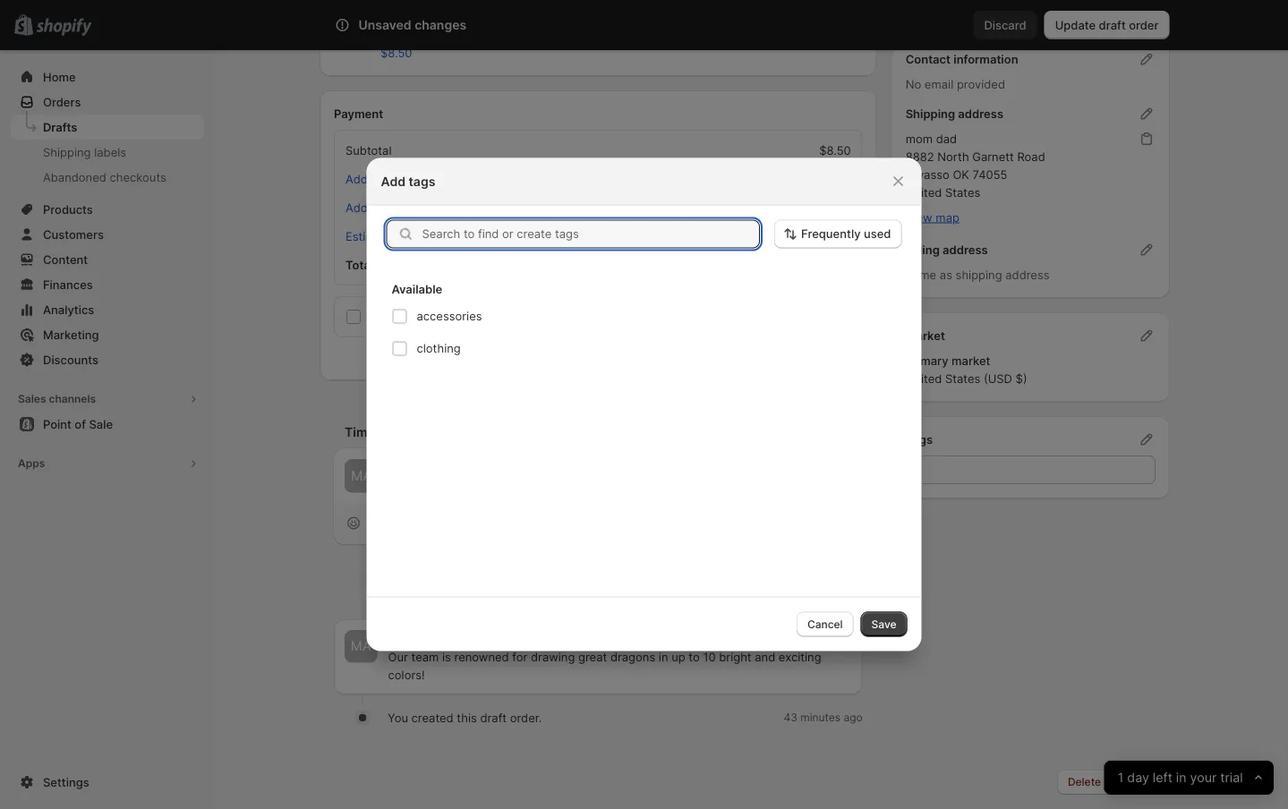 Task type: vqa. For each thing, say whether or not it's contained in the screenshot.
accessories
yes



Task type: describe. For each thing, give the bounding box(es) containing it.
primary market united states (usd $)
[[906, 354, 1028, 386]]

—
[[506, 201, 518, 214]]

you
[[388, 711, 408, 725]]

abandoned
[[43, 170, 106, 184]]

1 vertical spatial draft
[[480, 711, 507, 725]]

search button
[[378, 11, 897, 39]]

in
[[659, 650, 669, 664]]

primary
[[906, 354, 949, 368]]

owasso
[[906, 167, 950, 181]]

sales channels button
[[11, 387, 204, 412]]

add shipping or delivery
[[346, 201, 479, 214]]

drafts link
[[11, 115, 204, 140]]

shopify image
[[36, 18, 92, 36]]

ok
[[953, 167, 970, 181]]

123
[[411, 28, 431, 42]]

red sku: 123
[[381, 10, 431, 42]]

provided
[[957, 77, 1006, 91]]

1 vertical spatial $8.50
[[820, 143, 851, 157]]

drawing
[[531, 650, 575, 664]]

our team is renowned for drawing great dragons in up to 10 bright and exciting colors!
[[388, 650, 825, 682]]

drafts
[[43, 120, 77, 134]]

exciting
[[779, 650, 822, 664]]

mom
[[906, 132, 933, 146]]

payment due later
[[369, 310, 469, 324]]

home link
[[11, 64, 204, 90]]

discounts link
[[11, 347, 204, 373]]

not
[[506, 229, 526, 243]]

dad
[[936, 132, 957, 146]]

update draft order
[[1055, 18, 1159, 32]]

$0.00 for not calculated
[[819, 229, 851, 243]]

subtotal
[[346, 143, 392, 157]]

created
[[412, 711, 454, 725]]

total
[[346, 258, 374, 272]]

save button
[[861, 612, 908, 637]]

save
[[872, 618, 897, 631]]

and
[[755, 650, 776, 664]]

accessories
[[417, 309, 482, 323]]

calculated
[[530, 229, 586, 243]]

road
[[1018, 150, 1046, 163]]

2 avatar with initials m a image from the top
[[345, 630, 378, 663]]

is
[[442, 650, 451, 664]]

delete
[[1068, 776, 1102, 789]]

view map link
[[906, 210, 960, 224]]

up
[[672, 650, 686, 664]]

not calculated
[[506, 229, 586, 243]]

payment for payment
[[334, 107, 383, 120]]

43
[[784, 711, 798, 724]]

labels
[[94, 145, 126, 159]]

market
[[952, 354, 991, 368]]

tags
[[409, 174, 436, 189]]

add for add shipping or delivery
[[346, 201, 368, 214]]

billing address
[[906, 243, 988, 257]]

bright
[[719, 650, 752, 664]]

add for add discount
[[346, 172, 368, 186]]

information
[[954, 52, 1019, 66]]

settings link
[[11, 770, 204, 795]]

add tags dialog
[[0, 158, 1289, 651]]

to
[[689, 650, 700, 664]]

united inside primary market united states (usd $)
[[906, 372, 942, 386]]

later
[[444, 310, 469, 324]]

unsaved
[[359, 17, 412, 33]]

this
[[457, 711, 477, 725]]

today
[[388, 591, 419, 604]]

orders link
[[11, 90, 204, 115]]

states inside mom dad 8882 north garnett road owasso ok 74055 united states
[[946, 185, 981, 199]]

add tags
[[381, 174, 436, 189]]

8882
[[906, 150, 935, 163]]

1 avatar with initials m a image from the top
[[345, 459, 378, 493]]

contact
[[906, 52, 951, 66]]

delete draft order button
[[1058, 770, 1170, 795]]

order for update draft order
[[1129, 18, 1159, 32]]

shipping for shipping labels
[[43, 145, 91, 159]]

sales
[[18, 393, 46, 406]]



Task type: locate. For each thing, give the bounding box(es) containing it.
orders
[[43, 95, 81, 109]]

delivery
[[436, 201, 479, 214]]

minutes
[[801, 711, 841, 724]]

view map
[[906, 210, 960, 224]]

avatar with initials m a image left our
[[345, 630, 378, 663]]

Search to find or create tags text field
[[422, 220, 760, 249]]

add discount button
[[335, 167, 429, 192]]

settings
[[43, 776, 89, 789]]

add inside dialog
[[381, 174, 406, 189]]

10
[[703, 650, 716, 664]]

add down "add discount" "button"
[[346, 201, 368, 214]]

2 vertical spatial draft
[[1104, 776, 1129, 789]]

update draft order button
[[1045, 11, 1170, 39]]

draft right update
[[1099, 18, 1126, 32]]

great
[[579, 650, 607, 664]]

0 vertical spatial shipping
[[371, 201, 418, 214]]

1 horizontal spatial $8.50
[[820, 143, 851, 157]]

add down the subtotal
[[346, 172, 368, 186]]

0 horizontal spatial shipping
[[43, 145, 91, 159]]

$0.00 for —
[[819, 201, 851, 214]]

sales channels
[[18, 393, 96, 406]]

same
[[906, 268, 937, 282]]

map
[[936, 210, 960, 224]]

our
[[388, 650, 408, 664]]

1 $0.00 from the top
[[819, 201, 851, 214]]

shipping labels
[[43, 145, 126, 159]]

1 vertical spatial states
[[946, 372, 981, 386]]

payment up the subtotal
[[334, 107, 383, 120]]

2 united from the top
[[906, 372, 942, 386]]

1 united from the top
[[906, 185, 942, 199]]

(usd
[[984, 372, 1013, 386]]

order right delete
[[1132, 776, 1160, 789]]

2 vertical spatial address
[[1006, 268, 1050, 282]]

abandoned checkouts link
[[11, 165, 204, 190]]

frequently used
[[801, 227, 891, 241]]

0 vertical spatial address
[[959, 107, 1004, 120]]

order
[[1129, 18, 1159, 32], [1132, 776, 1160, 789]]

$8.50 up frequently
[[820, 143, 851, 157]]

shipping down drafts in the left of the page
[[43, 145, 91, 159]]

team
[[411, 650, 439, 664]]

0 vertical spatial $8.50
[[381, 46, 412, 60]]

states down ok
[[946, 185, 981, 199]]

united inside mom dad 8882 north garnett road owasso ok 74055 united states
[[906, 185, 942, 199]]

draft right this
[[480, 711, 507, 725]]

1 horizontal spatial shipping
[[956, 268, 1003, 282]]

dragons
[[611, 650, 656, 664]]

1 vertical spatial $0.00
[[819, 229, 851, 243]]

draft for update
[[1099, 18, 1126, 32]]

$0.00 up frequently
[[819, 201, 851, 214]]

clothing
[[417, 342, 461, 356]]

shipping labels link
[[11, 140, 204, 165]]

$)
[[1016, 372, 1028, 386]]

draft inside delete draft order button
[[1104, 776, 1129, 789]]

colors!
[[388, 668, 425, 682]]

red
[[381, 10, 402, 24]]

discount
[[371, 172, 419, 186]]

frequently
[[801, 227, 861, 241]]

1 vertical spatial order
[[1132, 776, 1160, 789]]

as
[[940, 268, 953, 282]]

ago
[[844, 711, 863, 724]]

draft inside update draft order button
[[1099, 18, 1126, 32]]

$0.00 left used
[[819, 229, 851, 243]]

0 vertical spatial draft
[[1099, 18, 1126, 32]]

1 vertical spatial payment
[[369, 310, 417, 324]]

search
[[407, 18, 445, 32]]

1 vertical spatial shipping
[[43, 145, 91, 159]]

order.
[[510, 711, 542, 725]]

discard
[[985, 18, 1027, 32]]

payment
[[334, 107, 383, 120], [369, 310, 417, 324]]

frequently used button
[[775, 220, 902, 249]]

sku:
[[381, 28, 407, 42]]

shipping down discount
[[371, 201, 418, 214]]

0 horizontal spatial $8.50
[[381, 46, 412, 60]]

0 vertical spatial shipping
[[906, 107, 956, 120]]

0 vertical spatial $0.00
[[819, 201, 851, 214]]

add inside "button"
[[346, 172, 368, 186]]

address down provided
[[959, 107, 1004, 120]]

2 $0.00 from the top
[[819, 229, 851, 243]]

garnett
[[973, 150, 1014, 163]]

same as shipping address
[[906, 268, 1050, 282]]

for
[[513, 650, 528, 664]]

mom dad 8882 north garnett road owasso ok 74055 united states
[[906, 132, 1046, 199]]

states inside primary market united states (usd $)
[[946, 372, 981, 386]]

1 vertical spatial united
[[906, 372, 942, 386]]

payment down 'available'
[[369, 310, 417, 324]]

add discount
[[346, 172, 419, 186]]

available
[[392, 283, 443, 296]]

$8.50 button
[[370, 40, 423, 65]]

shipping right "as"
[[956, 268, 1003, 282]]

shipping for shipping address
[[906, 107, 956, 120]]

update
[[1055, 18, 1096, 32]]

billing
[[906, 243, 940, 257]]

due
[[420, 310, 441, 324]]

0 vertical spatial states
[[946, 185, 981, 199]]

states down market
[[946, 372, 981, 386]]

0 vertical spatial united
[[906, 185, 942, 199]]

no
[[906, 77, 922, 91]]

cancel
[[808, 618, 843, 631]]

draft right delete
[[1104, 776, 1129, 789]]

delete draft order
[[1068, 776, 1160, 789]]

checkouts
[[110, 170, 166, 184]]

market
[[906, 329, 946, 343]]

avatar with initials m a image
[[345, 459, 378, 493], [345, 630, 378, 663]]

1 horizontal spatial shipping
[[906, 107, 956, 120]]

united
[[906, 185, 942, 199], [906, 372, 942, 386]]

1 vertical spatial address
[[943, 243, 988, 257]]

north
[[938, 150, 970, 163]]

add left the tags
[[381, 174, 406, 189]]

shipping address
[[906, 107, 1004, 120]]

discard button
[[974, 11, 1038, 39]]

united down 'owasso'
[[906, 185, 942, 199]]

0 horizontal spatial shipping
[[371, 201, 418, 214]]

order for delete draft order
[[1132, 776, 1160, 789]]

address for shipping address
[[959, 107, 1004, 120]]

$8.50 inside $8.50 button
[[381, 46, 412, 60]]

changes
[[415, 17, 467, 33]]

add
[[346, 172, 368, 186], [381, 174, 406, 189], [346, 201, 368, 214]]

order right update
[[1129, 18, 1159, 32]]

0 vertical spatial order
[[1129, 18, 1159, 32]]

74055
[[973, 167, 1008, 181]]

discounts
[[43, 353, 98, 367]]

address up same as shipping address
[[943, 243, 988, 257]]

home
[[43, 70, 76, 84]]

view
[[906, 210, 933, 224]]

add inside button
[[346, 201, 368, 214]]

email
[[925, 77, 954, 91]]

you created this draft order.
[[388, 711, 542, 725]]

contact information
[[906, 52, 1019, 66]]

1 vertical spatial shipping
[[956, 268, 1003, 282]]

address
[[959, 107, 1004, 120], [943, 243, 988, 257], [1006, 268, 1050, 282]]

or
[[421, 201, 432, 214]]

payment for payment due later
[[369, 310, 417, 324]]

2 states from the top
[[946, 372, 981, 386]]

united down primary
[[906, 372, 942, 386]]

add shipping or delivery button
[[335, 195, 490, 220]]

avatar with initials m a image down timeline at the bottom of page
[[345, 459, 378, 493]]

shipping inside button
[[371, 201, 418, 214]]

0 vertical spatial payment
[[334, 107, 383, 120]]

used
[[864, 227, 891, 241]]

address for billing address
[[943, 243, 988, 257]]

draft for delete
[[1104, 776, 1129, 789]]

1 vertical spatial avatar with initials m a image
[[345, 630, 378, 663]]

add for add tags
[[381, 174, 406, 189]]

shipping up mom
[[906, 107, 956, 120]]

0 vertical spatial avatar with initials m a image
[[345, 459, 378, 493]]

$8.50 down "sku:" at the top left of the page
[[381, 46, 412, 60]]

channels
[[49, 393, 96, 406]]

tags
[[906, 433, 933, 446]]

draft
[[1099, 18, 1126, 32], [480, 711, 507, 725], [1104, 776, 1129, 789]]

unsaved changes
[[359, 17, 467, 33]]

1 states from the top
[[946, 185, 981, 199]]

address right "as"
[[1006, 268, 1050, 282]]



